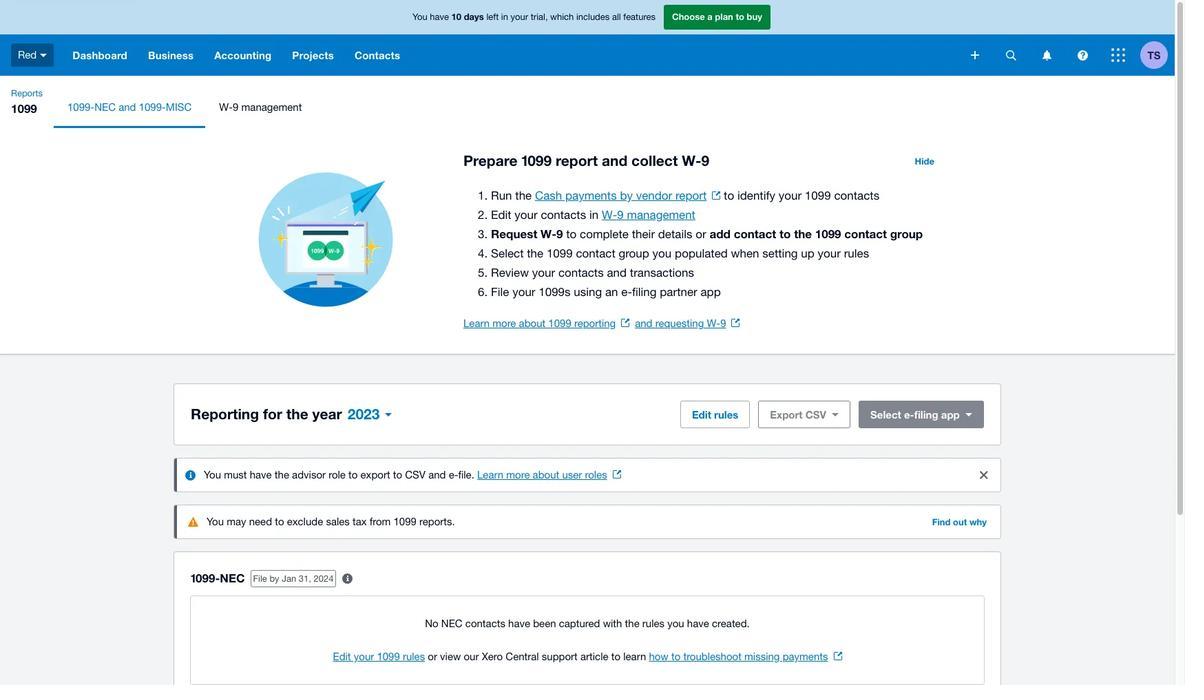 Task type: vqa. For each thing, say whether or not it's contained in the screenshot.
topmost 'Select'
yes



Task type: describe. For each thing, give the bounding box(es) containing it.
complete
[[580, 227, 629, 241]]

app inside popup button
[[942, 409, 960, 421]]

collect
[[632, 152, 678, 170]]

w- right collect
[[682, 152, 702, 170]]

no
[[425, 618, 439, 630]]

e- inside edit your contacts in w-9 management request w-9 to complete their details or add contact to the 1099 contact group select the 1099 contact group you populated when setting up your rules review your contacts and transactions file your 1099s using an e-filing partner app
[[622, 285, 633, 299]]

support
[[542, 651, 578, 663]]

to up setting at right
[[780, 227, 791, 241]]

you must have the advisor role to export to csv and e-file. learn more about user roles
[[204, 469, 608, 481]]

1 horizontal spatial svg image
[[972, 51, 980, 59]]

cash payments by vendor report link
[[535, 189, 721, 203]]

menu containing 1099-nec and 1099-misc
[[54, 87, 1176, 128]]

from
[[370, 516, 391, 528]]

edit for 9
[[491, 208, 512, 222]]

transactions
[[630, 266, 695, 280]]

need
[[249, 516, 272, 528]]

edit rules
[[692, 409, 739, 421]]

days
[[464, 11, 484, 22]]

9 down cash payments by vendor report link
[[618, 208, 624, 222]]

rules inside edit your contacts in w-9 management request w-9 to complete their details or add contact to the 1099 contact group select the 1099 contact group you populated when setting up your rules review your contacts and transactions file your 1099s using an e-filing partner app
[[845, 247, 870, 260]]

the right with
[[625, 618, 640, 630]]

run
[[491, 189, 512, 203]]

1 vertical spatial report
[[676, 189, 707, 203]]

role
[[329, 469, 346, 481]]

to left learn
[[612, 651, 621, 663]]

up
[[802, 247, 815, 260]]

select inside popup button
[[871, 409, 902, 421]]

close image
[[981, 471, 989, 480]]

red
[[18, 49, 37, 60]]

1 vertical spatial learn
[[478, 469, 504, 481]]

rules up how
[[643, 618, 665, 630]]

and left requesting in the right top of the page
[[636, 318, 653, 329]]

in inside edit your contacts in w-9 management request w-9 to complete their details or add contact to the 1099 contact group select the 1099 contact group you populated when setting up your rules review your contacts and transactions file your 1099s using an e-filing partner app
[[590, 208, 599, 222]]

you inside edit your contacts in w-9 management request w-9 to complete their details or add contact to the 1099 contact group select the 1099 contact group you populated when setting up your rules review your contacts and transactions file your 1099s using an e-filing partner app
[[653, 247, 672, 260]]

the left advisor
[[275, 469, 289, 481]]

1 vertical spatial you
[[668, 618, 685, 630]]

contacts button
[[345, 34, 411, 76]]

9 down cash
[[557, 227, 563, 241]]

and inside edit your contacts in w-9 management request w-9 to complete their details or add contact to the 1099 contact group select the 1099 contact group you populated when setting up your rules review your contacts and transactions file your 1099s using an e-filing partner app
[[607, 266, 627, 280]]

run the cash payments by vendor report
[[491, 189, 707, 203]]

tax
[[353, 516, 367, 528]]

a
[[708, 11, 713, 22]]

trial,
[[531, 12, 548, 22]]

1 vertical spatial warning icon image
[[188, 518, 198, 527]]

filing inside edit your contacts in w-9 management request w-9 to complete their details or add contact to the 1099 contact group select the 1099 contact group you populated when setting up your rules review your contacts and transactions file your 1099s using an e-filing partner app
[[633, 285, 657, 299]]

w- right requesting in the right top of the page
[[707, 318, 721, 329]]

filing inside select e-filing app popup button
[[915, 409, 939, 421]]

their
[[632, 227, 655, 241]]

how to troubleshoot missing payments link
[[649, 651, 842, 663]]

prepare
[[464, 152, 518, 170]]

select e-filing app button
[[859, 401, 985, 429]]

troubleshoot
[[684, 651, 742, 663]]

learn
[[624, 651, 647, 663]]

rules inside "button"
[[715, 409, 739, 421]]

our
[[464, 651, 479, 663]]

31,
[[299, 574, 311, 584]]

0 vertical spatial warning icon image
[[185, 470, 196, 481]]

vendor
[[637, 189, 673, 203]]

details
[[659, 227, 693, 241]]

w- right request
[[541, 227, 557, 241]]

review
[[491, 266, 529, 280]]

edit inside "button"
[[692, 409, 712, 421]]

sales
[[326, 516, 350, 528]]

1099 left view at the bottom left
[[377, 651, 400, 663]]

and left file.
[[429, 469, 446, 481]]

1 vertical spatial payments
[[783, 651, 829, 663]]

accounting
[[214, 49, 272, 61]]

0 horizontal spatial svg image
[[1043, 50, 1052, 60]]

csv inside popup button
[[806, 409, 827, 421]]

dashboard
[[73, 49, 127, 61]]

9 right requesting in the right top of the page
[[721, 318, 727, 329]]

0 vertical spatial about
[[519, 318, 546, 329]]

e- inside popup button
[[905, 409, 915, 421]]

jan
[[282, 574, 296, 584]]

buy
[[747, 11, 763, 22]]

in inside you have 10 days left in your trial, which includes all features
[[502, 12, 509, 22]]

1 horizontal spatial by
[[620, 189, 633, 203]]

1 horizontal spatial svg image
[[1078, 50, 1088, 60]]

learn more about 1099 reporting link
[[464, 318, 630, 329]]

to right need on the bottom of the page
[[275, 516, 284, 528]]

1 vertical spatial csv
[[405, 469, 426, 481]]

nec for 1099-nec and 1099-misc
[[95, 101, 116, 113]]

0 vertical spatial group
[[891, 227, 924, 241]]

have right must
[[250, 469, 272, 481]]

exclude
[[287, 516, 323, 528]]

partner
[[660, 285, 698, 299]]

2023
[[348, 406, 380, 423]]

and up cash payments by vendor report link
[[602, 152, 628, 170]]

the up up
[[795, 227, 812, 241]]

prepare 1099 report and collect w-9
[[464, 152, 710, 170]]

edit your contacts in w-9 management request w-9 to complete their details or add contact to the 1099 contact group select the 1099 contact group you populated when setting up your rules review your contacts and transactions file your 1099s using an e-filing partner app
[[491, 208, 924, 299]]

to left complete
[[567, 227, 577, 241]]

reports 1099
[[11, 88, 43, 116]]

identify
[[738, 189, 776, 203]]

why
[[970, 517, 988, 528]]

reports link
[[6, 87, 48, 101]]

file.
[[459, 469, 475, 481]]

learn more about user roles link
[[478, 469, 621, 481]]

1 vertical spatial about
[[533, 469, 560, 481]]

9 right collect
[[702, 152, 710, 170]]

the right 'run'
[[516, 189, 532, 203]]

missing
[[745, 651, 780, 663]]

projects button
[[282, 34, 345, 76]]

svg image inside red popup button
[[40, 54, 47, 57]]

dashboard link
[[62, 34, 138, 76]]

how
[[649, 651, 669, 663]]

edit your 1099 rules link
[[333, 651, 425, 663]]

which
[[551, 12, 574, 22]]

business button
[[138, 34, 204, 76]]

hide
[[916, 156, 935, 167]]

reports
[[11, 88, 43, 99]]

when
[[732, 247, 760, 260]]

2 horizontal spatial contact
[[845, 227, 888, 241]]

nec for no nec contacts have been captured with the rules you have created.
[[442, 618, 463, 630]]

2023 button
[[342, 401, 398, 429]]

central
[[506, 651, 539, 663]]

with
[[603, 618, 623, 630]]

you for you may need to exclude sales tax from 1099 reports.
[[207, 516, 224, 528]]

business
[[148, 49, 194, 61]]

find out why
[[933, 517, 988, 528]]

hide button
[[907, 150, 943, 172]]

user
[[563, 469, 583, 481]]

requesting
[[656, 318, 704, 329]]

nec for nonemployee compensation image
[[334, 565, 361, 593]]

w-9 management link for to identify your 1099 contacts
[[602, 208, 696, 222]]

reporting
[[191, 406, 259, 423]]

banner containing ts
[[0, 0, 1176, 76]]

must
[[224, 469, 247, 481]]

0 horizontal spatial file
[[253, 574, 267, 584]]



Task type: locate. For each thing, give the bounding box(es) containing it.
you left may
[[207, 516, 224, 528]]

1 horizontal spatial edit
[[491, 208, 512, 222]]

0 vertical spatial edit
[[491, 208, 512, 222]]

0 horizontal spatial nec
[[95, 101, 116, 113]]

edit rules button
[[681, 401, 751, 429]]

1 horizontal spatial group
[[891, 227, 924, 241]]

1 horizontal spatial 1099-
[[139, 101, 166, 113]]

and requesting w-9 link
[[636, 318, 740, 329]]

choose
[[673, 11, 705, 22]]

1 vertical spatial more
[[507, 469, 530, 481]]

payments right missing
[[783, 651, 829, 663]]

misc
[[166, 101, 192, 113]]

report up 'run the cash payments by vendor report' on the top
[[556, 152, 598, 170]]

export csv button
[[759, 401, 851, 429]]

you for you have 10 days left in your trial, which includes all features
[[413, 12, 428, 22]]

the
[[516, 189, 532, 203], [795, 227, 812, 241], [527, 247, 544, 260], [287, 406, 309, 423], [275, 469, 289, 481], [625, 618, 640, 630]]

have left 10
[[430, 12, 449, 22]]

0 vertical spatial payments
[[566, 189, 617, 203]]

export
[[771, 409, 803, 421]]

about
[[519, 318, 546, 329], [533, 469, 560, 481]]

0 vertical spatial select
[[491, 247, 524, 260]]

rules
[[845, 247, 870, 260], [715, 409, 739, 421], [643, 618, 665, 630], [403, 651, 425, 663]]

2 horizontal spatial 1099-
[[191, 571, 220, 586]]

reporting
[[575, 318, 616, 329]]

more down review
[[493, 318, 516, 329]]

warning icon image
[[185, 470, 196, 481], [188, 518, 198, 527]]

out
[[954, 517, 968, 528]]

and requesting w-9
[[636, 318, 727, 329]]

ts button
[[1141, 34, 1176, 76]]

0 vertical spatial in
[[502, 12, 509, 22]]

9
[[233, 101, 239, 113], [702, 152, 710, 170], [618, 208, 624, 222], [557, 227, 563, 241], [721, 318, 727, 329]]

article
[[581, 651, 609, 663]]

1 vertical spatial select
[[871, 409, 902, 421]]

w-
[[219, 101, 233, 113], [682, 152, 702, 170], [602, 208, 618, 222], [541, 227, 557, 241], [707, 318, 721, 329]]

using
[[574, 285, 602, 299]]

1 horizontal spatial management
[[627, 208, 696, 222]]

2 horizontal spatial svg image
[[1112, 48, 1126, 62]]

menu
[[54, 87, 1176, 128]]

have left been
[[509, 618, 531, 630]]

e-
[[622, 285, 633, 299], [905, 409, 915, 421], [449, 469, 459, 481]]

0 horizontal spatial or
[[428, 651, 438, 663]]

1 vertical spatial file
[[253, 574, 267, 584]]

0 horizontal spatial by
[[270, 574, 280, 584]]

1 vertical spatial e-
[[905, 409, 915, 421]]

and
[[119, 101, 136, 113], [602, 152, 628, 170], [607, 266, 627, 280], [636, 318, 653, 329], [429, 469, 446, 481]]

in down 'run the cash payments by vendor report' on the top
[[590, 208, 599, 222]]

2 vertical spatial e-
[[449, 469, 459, 481]]

2 horizontal spatial e-
[[905, 409, 915, 421]]

group
[[891, 227, 924, 241], [619, 247, 650, 260]]

warning icon image left may
[[188, 518, 198, 527]]

1 horizontal spatial contact
[[734, 227, 777, 241]]

edit your 1099 rules or view our xero central support article to learn how to troubleshoot missing payments
[[333, 651, 829, 663]]

0 vertical spatial w-9 management link
[[206, 87, 316, 128]]

0 horizontal spatial group
[[619, 247, 650, 260]]

0 vertical spatial file
[[491, 285, 510, 299]]

edit for support
[[333, 651, 351, 663]]

1 horizontal spatial payments
[[783, 651, 829, 663]]

select
[[491, 247, 524, 260], [871, 409, 902, 421]]

2 horizontal spatial nec
[[442, 618, 463, 630]]

by left vendor
[[620, 189, 633, 203]]

to identify your 1099 contacts
[[721, 189, 880, 203]]

edit
[[491, 208, 512, 222], [692, 409, 712, 421], [333, 651, 351, 663]]

the right "for"
[[287, 406, 309, 423]]

you may need to exclude sales tax from 1099 reports.
[[207, 516, 455, 528]]

captured
[[559, 618, 601, 630]]

populated
[[675, 247, 728, 260]]

1099 up cash
[[522, 152, 552, 170]]

learn
[[464, 318, 490, 329], [478, 469, 504, 481]]

main content
[[0, 128, 1176, 686]]

1099 up 1099s at the left of the page
[[547, 247, 573, 260]]

0 vertical spatial e-
[[622, 285, 633, 299]]

1099-nec
[[191, 571, 245, 586]]

0 vertical spatial report
[[556, 152, 598, 170]]

0 horizontal spatial e-
[[449, 469, 459, 481]]

0 horizontal spatial app
[[701, 285, 721, 299]]

1099- for 1099-nec
[[191, 571, 220, 586]]

edit inside edit your contacts in w-9 management request w-9 to complete their details or add contact to the 1099 contact group select the 1099 contact group you populated when setting up your rules review your contacts and transactions file your 1099s using an e-filing partner app
[[491, 208, 512, 222]]

red button
[[0, 34, 62, 76]]

contact
[[734, 227, 777, 241], [845, 227, 888, 241], [576, 247, 616, 260]]

1 vertical spatial app
[[942, 409, 960, 421]]

0 horizontal spatial edit
[[333, 651, 351, 663]]

0 vertical spatial filing
[[633, 285, 657, 299]]

banner
[[0, 0, 1176, 76]]

1 horizontal spatial or
[[696, 227, 707, 241]]

1 horizontal spatial report
[[676, 189, 707, 203]]

in right left
[[502, 12, 509, 22]]

0 vertical spatial more
[[493, 318, 516, 329]]

close button
[[971, 462, 999, 489]]

1099 down 1099s at the left of the page
[[549, 318, 572, 329]]

find
[[933, 517, 951, 528]]

no nec contacts have been captured with the rules you have created.
[[425, 618, 750, 630]]

1 vertical spatial edit
[[692, 409, 712, 421]]

and left misc
[[119, 101, 136, 113]]

setting
[[763, 247, 798, 260]]

1099 right from
[[394, 516, 417, 528]]

2 vertical spatial you
[[207, 516, 224, 528]]

app
[[701, 285, 721, 299], [942, 409, 960, 421]]

1 horizontal spatial csv
[[806, 409, 827, 421]]

file left jan at the left bottom of the page
[[253, 574, 267, 584]]

w- up complete
[[602, 208, 618, 222]]

file by jan 31, 2024
[[253, 574, 334, 584]]

created.
[[713, 618, 750, 630]]

1099-
[[68, 101, 95, 113], [139, 101, 166, 113], [191, 571, 220, 586]]

0 horizontal spatial management
[[242, 101, 302, 113]]

w-9 management link down the accounting
[[206, 87, 316, 128]]

nec down may
[[220, 571, 245, 586]]

1 horizontal spatial e-
[[622, 285, 633, 299]]

0 horizontal spatial w-9 management link
[[206, 87, 316, 128]]

svg image
[[1006, 50, 1017, 60], [972, 51, 980, 59], [40, 54, 47, 57]]

report right vendor
[[676, 189, 707, 203]]

0 horizontal spatial 1099-
[[68, 101, 95, 113]]

rules left export
[[715, 409, 739, 421]]

2 horizontal spatial svg image
[[1006, 50, 1017, 60]]

main content containing prepare 1099 report and collect w-9
[[0, 128, 1176, 686]]

report
[[556, 152, 598, 170], [676, 189, 707, 203]]

management down vendor
[[627, 208, 696, 222]]

projects
[[292, 49, 334, 61]]

1 horizontal spatial filing
[[915, 409, 939, 421]]

0 vertical spatial you
[[413, 12, 428, 22]]

1 horizontal spatial app
[[942, 409, 960, 421]]

export
[[361, 469, 390, 481]]

you left 10
[[413, 12, 428, 22]]

0 horizontal spatial csv
[[405, 469, 426, 481]]

1 horizontal spatial select
[[871, 409, 902, 421]]

the down request
[[527, 247, 544, 260]]

0 horizontal spatial in
[[502, 12, 509, 22]]

cash
[[535, 189, 563, 203]]

reports.
[[420, 516, 455, 528]]

you inside you have 10 days left in your trial, which includes all features
[[413, 12, 428, 22]]

nec
[[95, 101, 116, 113], [220, 571, 245, 586], [442, 618, 463, 630]]

10
[[452, 11, 462, 22]]

nec right no
[[442, 618, 463, 630]]

select inside edit your contacts in w-9 management request w-9 to complete their details or add contact to the 1099 contact group select the 1099 contact group you populated when setting up your rules review your contacts and transactions file your 1099s using an e-filing partner app
[[491, 247, 524, 260]]

0 horizontal spatial contact
[[576, 247, 616, 260]]

1099- for 1099-nec and 1099-misc
[[68, 101, 95, 113]]

1 vertical spatial in
[[590, 208, 599, 222]]

year
[[313, 406, 342, 423]]

plan
[[716, 11, 734, 22]]

file inside edit your contacts in w-9 management request w-9 to complete their details or add contact to the 1099 contact group select the 1099 contact group you populated when setting up your rules review your contacts and transactions file your 1099s using an e-filing partner app
[[491, 285, 510, 299]]

1099 up up
[[805, 189, 832, 203]]

choose a plan to buy
[[673, 11, 763, 22]]

management inside edit your contacts in w-9 management request w-9 to complete their details or add contact to the 1099 contact group select the 1099 contact group you populated when setting up your rules review your contacts and transactions file your 1099s using an e-filing partner app
[[627, 208, 696, 222]]

all
[[613, 12, 621, 22]]

0 vertical spatial learn
[[464, 318, 490, 329]]

0 vertical spatial app
[[701, 285, 721, 299]]

you up how
[[668, 618, 685, 630]]

you have 10 days left in your trial, which includes all features
[[413, 11, 656, 22]]

nec for 1099-nec
[[220, 571, 245, 586]]

accounting button
[[204, 34, 282, 76]]

file down review
[[491, 285, 510, 299]]

view
[[440, 651, 461, 663]]

request
[[491, 227, 538, 241]]

may
[[227, 516, 246, 528]]

management down the accounting
[[242, 101, 302, 113]]

your inside you have 10 days left in your trial, which includes all features
[[511, 12, 529, 22]]

1 horizontal spatial nec
[[220, 571, 245, 586]]

rules right up
[[845, 247, 870, 260]]

file
[[491, 285, 510, 299], [253, 574, 267, 584]]

2 vertical spatial edit
[[333, 651, 351, 663]]

1 vertical spatial filing
[[915, 409, 939, 421]]

you for you must have the advisor role to export to csv and e-file. learn more about user roles
[[204, 469, 221, 481]]

payments down prepare 1099 report and collect w-9
[[566, 189, 617, 203]]

management
[[242, 101, 302, 113], [627, 208, 696, 222]]

rules left view at the bottom left
[[403, 651, 425, 663]]

about left user in the bottom left of the page
[[533, 469, 560, 481]]

0 horizontal spatial select
[[491, 247, 524, 260]]

1099 inside reports 1099
[[11, 101, 37, 116]]

and up an
[[607, 266, 627, 280]]

you
[[653, 247, 672, 260], [668, 618, 685, 630]]

add
[[710, 227, 731, 241]]

by left jan at the left bottom of the page
[[270, 574, 280, 584]]

to right 'role'
[[349, 469, 358, 481]]

have
[[430, 12, 449, 22], [250, 469, 272, 481], [509, 618, 531, 630], [688, 618, 710, 630]]

1 horizontal spatial file
[[491, 285, 510, 299]]

0 vertical spatial csv
[[806, 409, 827, 421]]

or left add
[[696, 227, 707, 241]]

0 vertical spatial by
[[620, 189, 633, 203]]

0 horizontal spatial filing
[[633, 285, 657, 299]]

0 horizontal spatial report
[[556, 152, 598, 170]]

w-9 management link up their
[[602, 208, 696, 222]]

you up transactions
[[653, 247, 672, 260]]

9 down "accounting" dropdown button
[[233, 101, 239, 113]]

svg image
[[1112, 48, 1126, 62], [1043, 50, 1052, 60], [1078, 50, 1088, 60]]

0 vertical spatial you
[[653, 247, 672, 260]]

2 vertical spatial nec
[[442, 618, 463, 630]]

to right export
[[393, 469, 403, 481]]

for
[[263, 406, 283, 423]]

0 horizontal spatial payments
[[566, 189, 617, 203]]

1 vertical spatial group
[[619, 247, 650, 260]]

more right file.
[[507, 469, 530, 481]]

app inside edit your contacts in w-9 management request w-9 to complete their details or add contact to the 1099 contact group select the 1099 contact group you populated when setting up your rules review your contacts and transactions file your 1099s using an e-filing partner app
[[701, 285, 721, 299]]

1099 down reports link
[[11, 101, 37, 116]]

0 vertical spatial nec
[[95, 101, 116, 113]]

find out why button
[[925, 511, 996, 533]]

1 horizontal spatial in
[[590, 208, 599, 222]]

to left buy
[[736, 11, 745, 22]]

an
[[606, 285, 619, 299]]

nec down dashboard on the top of the page
[[95, 101, 116, 113]]

about down 1099s at the left of the page
[[519, 318, 546, 329]]

have inside you have 10 days left in your trial, which includes all features
[[430, 12, 449, 22]]

1099-nec and 1099-misc
[[68, 101, 192, 113]]

w- right misc
[[219, 101, 233, 113]]

warning icon image left must
[[185, 470, 196, 481]]

1 vertical spatial or
[[428, 651, 438, 663]]

or inside edit your contacts in w-9 management request w-9 to complete their details or add contact to the 1099 contact group select the 1099 contact group you populated when setting up your rules review your contacts and transactions file your 1099s using an e-filing partner app
[[696, 227, 707, 241]]

1099 down "to identify your 1099 contacts"
[[816, 227, 842, 241]]

0 vertical spatial management
[[242, 101, 302, 113]]

to left identify
[[724, 189, 735, 203]]

you
[[413, 12, 428, 22], [204, 469, 221, 481], [207, 516, 224, 528]]

0 vertical spatial or
[[696, 227, 707, 241]]

1 vertical spatial w-9 management link
[[602, 208, 696, 222]]

have left created.
[[688, 618, 710, 630]]

1 vertical spatial by
[[270, 574, 280, 584]]

2 horizontal spatial edit
[[692, 409, 712, 421]]

0 horizontal spatial svg image
[[40, 54, 47, 57]]

1 vertical spatial nec
[[220, 571, 245, 586]]

1 vertical spatial management
[[627, 208, 696, 222]]

you left must
[[204, 469, 221, 481]]

1 vertical spatial you
[[204, 469, 221, 481]]

or left view at the bottom left
[[428, 651, 438, 663]]

select e-filing app
[[871, 409, 960, 421]]

payments
[[566, 189, 617, 203], [783, 651, 829, 663]]

1099s
[[539, 285, 571, 299]]

to right how
[[672, 651, 681, 663]]

to
[[736, 11, 745, 22], [724, 189, 735, 203], [780, 227, 791, 241], [567, 227, 577, 241], [349, 469, 358, 481], [393, 469, 403, 481], [275, 516, 284, 528], [612, 651, 621, 663], [672, 651, 681, 663]]

w-9 management link for reports 1099
[[206, 87, 316, 128]]

reporting for the year
[[191, 406, 342, 423]]

1 horizontal spatial w-9 management link
[[602, 208, 696, 222]]



